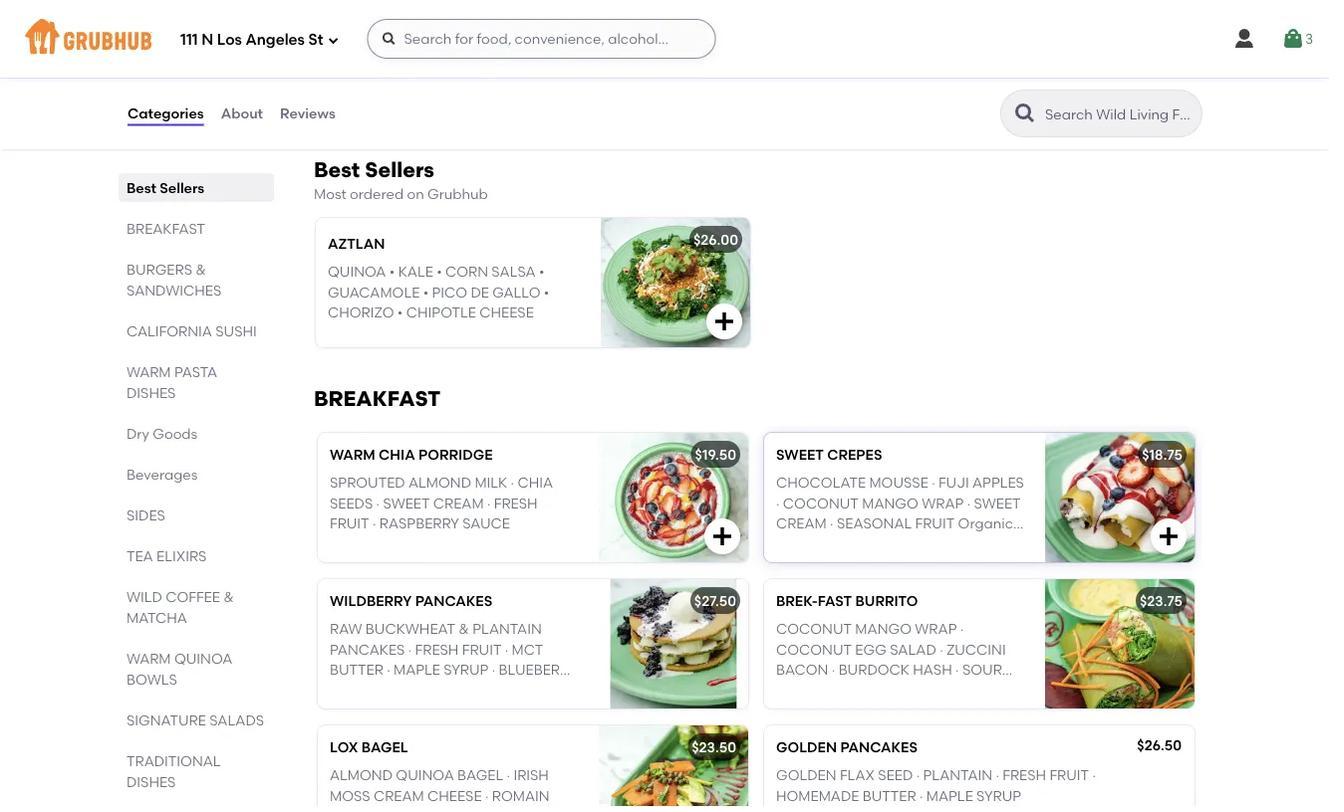 Task type: locate. For each thing, give the bounding box(es) containing it.
fruit inside sprouted almond milk · chia seeds · sweet cream · fresh fruit · raspberry sauce
[[330, 515, 369, 532]]

butter inside "golden flax seed · plantain · fresh fruit · homemade butter · maple syrup"
[[863, 788, 916, 805]]

or inside the $7 off offer valid on qualifying orders of $47 or more.
[[735, 67, 748, 84]]

svg image up $27.50
[[710, 525, 734, 549]]

111 n los angeles st
[[180, 31, 323, 49]]

de down sour at the bottom of the page
[[978, 682, 996, 699]]

off inside the $7 off offer valid on qualifying orders of $47 or more.
[[710, 23, 729, 39]]

wrap up salad
[[915, 621, 957, 638]]

on inside $6 off offer valid on first orders of $23 or more.
[[407, 47, 424, 63]]

bagel left irish on the left bottom of page
[[457, 768, 503, 785]]

0 horizontal spatial plantain
[[472, 621, 542, 638]]

buckwheat
[[365, 621, 455, 638]]

1 vertical spatial plantain
[[923, 768, 992, 785]]

1 vertical spatial dishes
[[127, 774, 176, 791]]

guacamole down 'burdock'
[[837, 682, 929, 699]]

& down trail
[[405, 702, 415, 719]]

1 horizontal spatial gallo
[[776, 702, 824, 719]]

coconut down brek-
[[776, 621, 852, 638]]

dairy inside chocolate mousse · fuji apples · coconut mango wrap · sweet cream · seasonal fruit  organic, dairy free, & raw
[[776, 536, 812, 552]]

0 vertical spatial wrap
[[922, 495, 964, 512]]

sides
[[127, 507, 165, 524]]

quinoa • kale • corn salsa • guacamole • pico de gallo • chorizo • chipotle cheese
[[328, 264, 549, 321]]

seed
[[878, 768, 913, 785]]

0 horizontal spatial offer
[[334, 47, 368, 63]]

& inside burgers & sandwiches
[[196, 261, 206, 278]]

mousse
[[869, 475, 928, 492]]

2 horizontal spatial pancakes
[[840, 740, 917, 757]]

on inside the $7 off offer valid on qualifying orders of $47 or more.
[[766, 47, 783, 63]]

dishes down traditional
[[127, 774, 176, 791]]

3
[[1305, 30, 1313, 47]]

gallo
[[492, 284, 540, 301], [776, 702, 824, 719]]

dairy down 'hash'
[[890, 702, 925, 719]]

sprouted almond milk · chia seeds · sweet cream · fresh fruit · raspberry sauce
[[330, 475, 553, 532]]

plantain inside raw buckwheat & plantain pancakes · fresh fruit · mct butter · maple syrup · blueberry compote · trail mix  organic, dairy free, & raw
[[472, 621, 542, 638]]

of for $47
[[692, 67, 706, 84]]

orders
[[456, 47, 499, 63], [856, 47, 899, 63]]

0 horizontal spatial maple
[[394, 662, 440, 679]]

promo image for offer valid on first orders of $23 or more.
[[573, 37, 646, 110]]

0 horizontal spatial quinoa
[[174, 651, 232, 667]]

or
[[334, 67, 348, 84], [735, 67, 748, 84]]

$26.50
[[1137, 738, 1182, 755]]

best up most
[[314, 157, 360, 182]]

1 horizontal spatial dairy
[[776, 536, 812, 552]]

quinoa for almond quinoa bagel · irish moss cream cheese · romai
[[396, 768, 454, 785]]

0 vertical spatial almond
[[408, 475, 471, 492]]

sweet
[[776, 447, 824, 464], [383, 495, 430, 512], [974, 495, 1021, 512]]

0 horizontal spatial bagel
[[361, 740, 408, 757]]

1 vertical spatial cheese
[[427, 788, 482, 805]]

1 horizontal spatial fresh
[[494, 495, 538, 512]]

mango up egg
[[855, 621, 912, 638]]

gallo down salsa
[[492, 284, 540, 301]]

Search Wild Living Foods search field
[[1043, 105, 1196, 124]]

1 horizontal spatial sellers
[[365, 157, 434, 182]]

guacamole up chorizo
[[328, 284, 420, 301]]

cream up sauce on the left bottom of page
[[433, 495, 484, 512]]

1 horizontal spatial orders
[[856, 47, 899, 63]]

0 horizontal spatial chia
[[379, 447, 415, 464]]

0 horizontal spatial valid
[[371, 47, 404, 63]]

1 offer from the left
[[334, 47, 368, 63]]

svg image
[[1232, 27, 1256, 51], [712, 310, 736, 334], [710, 525, 734, 549]]

1 valid from the left
[[371, 47, 404, 63]]

dairy down compote
[[330, 702, 365, 719]]

1 vertical spatial mango
[[855, 621, 912, 638]]

2 horizontal spatial quinoa
[[396, 768, 454, 785]]

valid inside $6 off offer valid on first orders of $23 or more.
[[371, 47, 404, 63]]

sellers
[[365, 157, 434, 182], [160, 179, 204, 196]]

svg image down $26.00
[[712, 310, 736, 334]]

1 orders from the left
[[456, 47, 499, 63]]

off right $6
[[353, 23, 371, 39]]

organic,
[[958, 515, 1017, 532], [483, 682, 542, 699], [827, 702, 886, 719]]

burgers & sandwiches
[[127, 261, 221, 299]]

dairy
[[776, 536, 812, 552], [330, 702, 365, 719], [890, 702, 925, 719]]

0 vertical spatial svg image
[[1232, 27, 1256, 51]]

offer inside $6 off offer valid on first orders of $23 or more.
[[334, 47, 368, 63]]

orders for first
[[456, 47, 499, 63]]

2 horizontal spatial free,
[[928, 702, 961, 719]]

organic, down apples
[[958, 515, 1017, 532]]

plantain right seed
[[923, 768, 992, 785]]

1 horizontal spatial almond
[[408, 475, 471, 492]]

1 horizontal spatial off
[[710, 23, 729, 39]]

sweet down apples
[[974, 495, 1021, 512]]

seeds
[[330, 495, 373, 512]]

on
[[407, 47, 424, 63], [766, 47, 783, 63], [407, 185, 424, 202]]

breakfast up 'warm chia porridge'
[[314, 386, 441, 412]]

burrito
[[855, 593, 918, 610]]

1 horizontal spatial valid
[[730, 47, 762, 63]]

promo image for offer valid on qualifying orders of $47 or more.
[[932, 37, 1004, 110]]

butter for buckwheat
[[330, 662, 383, 679]]

0 horizontal spatial off
[[353, 23, 371, 39]]

breakfast tab
[[127, 218, 266, 239]]

1 vertical spatial svg image
[[712, 310, 736, 334]]

more.
[[351, 67, 390, 84], [752, 67, 791, 84]]

raw down trail
[[419, 702, 448, 719]]

$18.75
[[1142, 447, 1183, 464]]

valid for $6 off
[[371, 47, 404, 63]]

2 off from the left
[[710, 23, 729, 39]]

butter down seed
[[863, 788, 916, 805]]

0 horizontal spatial syrup
[[444, 662, 489, 679]]

de inside coconut mango wrap · coconut egg salad · zuccini bacon · burdock hash · sour cream · guacamole · pico de gallo  organic, dairy free, & raw
[[978, 682, 996, 699]]

1 vertical spatial pancakes
[[330, 642, 405, 658]]

on right ordered
[[407, 185, 424, 202]]

warm chia porridge image
[[599, 433, 748, 563]]

0 horizontal spatial sellers
[[160, 179, 204, 196]]

warm down california
[[127, 364, 171, 381]]

st
[[308, 31, 323, 49]]

lox bagel
[[330, 740, 408, 757]]

cream inside chocolate mousse · fuji apples · coconut mango wrap · sweet cream · seasonal fruit  organic, dairy free, & raw
[[776, 515, 827, 532]]

1 vertical spatial butter
[[863, 788, 916, 805]]

maple
[[394, 662, 440, 679], [926, 788, 973, 805]]

& right coffee
[[223, 589, 234, 606]]

salads
[[209, 712, 264, 729]]

1 promo image from the left
[[573, 37, 646, 110]]

1 horizontal spatial or
[[735, 67, 748, 84]]

2 horizontal spatial fresh
[[1002, 768, 1046, 785]]

$6
[[334, 23, 349, 39]]

0 horizontal spatial almond
[[330, 768, 393, 785]]

fruit
[[330, 515, 369, 532], [915, 515, 955, 532], [462, 642, 501, 658], [1049, 768, 1089, 785]]

1 horizontal spatial organic,
[[827, 702, 886, 719]]

cream
[[433, 495, 484, 512], [776, 515, 827, 532], [776, 682, 827, 699], [374, 788, 424, 805]]

free, down compote
[[369, 702, 402, 719]]

orders for qualifying
[[856, 47, 899, 63]]

quinoa down aztlan
[[328, 264, 386, 281]]

sellers inside tab
[[160, 179, 204, 196]]

wrap down fuji
[[922, 495, 964, 512]]

elixirs
[[156, 548, 207, 565]]

Search for food, convenience, alcohol... search field
[[367, 19, 716, 59]]

1 horizontal spatial more.
[[752, 67, 791, 84]]

1 or from the left
[[334, 67, 348, 84]]

dry goods tab
[[127, 423, 266, 444]]

best up breakfast tab
[[127, 179, 156, 196]]

or for offer valid on qualifying orders of $47 or more.
[[735, 67, 748, 84]]

warm inside warm quinoa bowls
[[127, 651, 171, 667]]

or inside $6 off offer valid on first orders of $23 or more.
[[334, 67, 348, 84]]

of left $23
[[502, 47, 516, 63]]

1 vertical spatial chia
[[517, 475, 553, 492]]

plantain up "mct"
[[472, 621, 542, 638]]

aztlan image
[[601, 218, 750, 348]]

raw down sour at the bottom of the page
[[979, 702, 1008, 719]]

of inside $6 off offer valid on first orders of $23 or more.
[[502, 47, 516, 63]]

pancakes up seed
[[840, 740, 917, 757]]

syrup inside "golden flax seed · plantain · fresh fruit · homemade butter · maple syrup"
[[976, 788, 1021, 805]]

maple inside raw buckwheat & plantain pancakes · fresh fruit · mct butter · maple syrup · blueberry compote · trail mix  organic, dairy free, & raw
[[394, 662, 440, 679]]

best inside best sellers most ordered on grubhub
[[314, 157, 360, 182]]

2 more. from the left
[[752, 67, 791, 84]]

sellers up ordered
[[365, 157, 434, 182]]

svg image
[[1281, 27, 1305, 51], [381, 31, 397, 47], [327, 34, 339, 46], [1157, 525, 1181, 549]]

promo image
[[573, 37, 646, 110], [932, 37, 1004, 110]]

traditional dishes tab
[[127, 751, 266, 793]]

free, down seasonal
[[815, 536, 848, 552]]

promo image right $23
[[573, 37, 646, 110]]

0 vertical spatial organic,
[[958, 515, 1017, 532]]

0 horizontal spatial dairy
[[330, 702, 365, 719]]

1 vertical spatial gallo
[[776, 702, 824, 719]]

& up sandwiches
[[196, 261, 206, 278]]

0 horizontal spatial promo image
[[573, 37, 646, 110]]

orders right qualifying
[[856, 47, 899, 63]]

wild
[[127, 589, 162, 606]]

quinoa inside warm quinoa bowls
[[174, 651, 232, 667]]

0 horizontal spatial organic,
[[483, 682, 542, 699]]

2 vertical spatial warm
[[127, 651, 171, 667]]

bagel right lox
[[361, 740, 408, 757]]

cheese
[[479, 304, 534, 321], [427, 788, 482, 805]]

on left qualifying
[[766, 47, 783, 63]]

pancakes for wildberry pancakes
[[415, 593, 492, 610]]

more. inside $6 off offer valid on first orders of $23 or more.
[[351, 67, 390, 84]]

2 vertical spatial organic,
[[827, 702, 886, 719]]

2 offer from the left
[[692, 47, 727, 63]]

golden inside "golden flax seed · plantain · fresh fruit · homemade butter · maple syrup"
[[776, 768, 836, 785]]

·
[[511, 475, 514, 492], [932, 475, 935, 492], [376, 495, 380, 512], [487, 495, 491, 512], [776, 495, 780, 512], [967, 495, 971, 512], [373, 515, 376, 532], [830, 515, 833, 532], [960, 621, 964, 638], [408, 642, 412, 658], [505, 642, 508, 658], [940, 642, 943, 658], [387, 662, 390, 679], [492, 662, 495, 679], [832, 662, 835, 679], [955, 662, 959, 679], [405, 682, 408, 699], [830, 682, 833, 699], [932, 682, 936, 699], [507, 768, 510, 785], [916, 768, 920, 785], [996, 768, 999, 785], [1092, 768, 1096, 785], [485, 788, 489, 805], [920, 788, 923, 805]]

1 horizontal spatial sweet
[[776, 447, 824, 464]]

0 vertical spatial butter
[[330, 662, 383, 679]]

more. right $47
[[752, 67, 791, 84]]

best inside tab
[[127, 179, 156, 196]]

fruit inside chocolate mousse · fuji apples · coconut mango wrap · sweet cream · seasonal fruit  organic, dairy free, & raw
[[915, 515, 955, 532]]

1 horizontal spatial chia
[[517, 475, 553, 492]]

warm for warm chia porridge
[[330, 447, 375, 464]]

warm up 'sprouted'
[[330, 447, 375, 464]]

0 horizontal spatial more.
[[351, 67, 390, 84]]

off inside $6 off offer valid on first orders of $23 or more.
[[353, 23, 371, 39]]

2 vertical spatial svg image
[[710, 525, 734, 549]]

quinoa inside almond quinoa bagel · irish moss cream cheese · romai
[[396, 768, 454, 785]]

pancakes up "buckwheat"
[[415, 593, 492, 610]]

cream right moss
[[374, 788, 424, 805]]

& down seasonal
[[851, 536, 862, 552]]

free, inside chocolate mousse · fuji apples · coconut mango wrap · sweet cream · seasonal fruit  organic, dairy free, & raw
[[815, 536, 848, 552]]

fresh
[[494, 495, 538, 512], [415, 642, 459, 658], [1002, 768, 1046, 785]]

0 vertical spatial gallo
[[492, 284, 540, 301]]

1 horizontal spatial promo image
[[932, 37, 1004, 110]]

maple inside "golden flax seed · plantain · fresh fruit · homemade butter · maple syrup"
[[926, 788, 973, 805]]

homemade
[[776, 788, 859, 805]]

bagel
[[361, 740, 408, 757], [457, 768, 503, 785]]

fruit inside raw buckwheat & plantain pancakes · fresh fruit · mct butter · maple syrup · blueberry compote · trail mix  organic, dairy free, & raw
[[462, 642, 501, 658]]

2 vertical spatial pancakes
[[840, 740, 917, 757]]

dishes up dry goods
[[127, 385, 176, 401]]

butter inside raw buckwheat & plantain pancakes · fresh fruit · mct butter · maple syrup · blueberry compote · trail mix  organic, dairy free, & raw
[[330, 662, 383, 679]]

of inside the $7 off offer valid on qualifying orders of $47 or more.
[[692, 67, 706, 84]]

moss
[[330, 788, 370, 805]]

or right $47
[[735, 67, 748, 84]]

valid left first
[[371, 47, 404, 63]]

0 horizontal spatial pico
[[432, 284, 467, 301]]

1 vertical spatial warm
[[330, 447, 375, 464]]

svg image left the 3 button on the right
[[1232, 27, 1256, 51]]

chia right milk
[[517, 475, 553, 492]]

breakfast down best sellers
[[127, 220, 205, 237]]

of left $47
[[692, 67, 706, 84]]

dairy up brek-
[[776, 536, 812, 552]]

1 horizontal spatial bagel
[[457, 768, 503, 785]]

fresh inside "golden flax seed · plantain · fresh fruit · homemade butter · maple syrup"
[[1002, 768, 1046, 785]]

almond
[[408, 475, 471, 492], [330, 768, 393, 785]]

2 dishes from the top
[[127, 774, 176, 791]]

1 horizontal spatial butter
[[863, 788, 916, 805]]

categories
[[128, 105, 204, 122]]

1 vertical spatial wrap
[[915, 621, 957, 638]]

dishes
[[127, 385, 176, 401], [127, 774, 176, 791]]

more. for qualifying
[[752, 67, 791, 84]]

2 valid from the left
[[730, 47, 762, 63]]

$26.00
[[693, 231, 738, 248]]

sellers for best sellers
[[160, 179, 204, 196]]

0 vertical spatial plantain
[[472, 621, 542, 638]]

offer for $7
[[692, 47, 727, 63]]

& down sour at the bottom of the page
[[965, 702, 975, 719]]

& right "buckwheat"
[[459, 621, 469, 638]]

promo image left search icon at right
[[932, 37, 1004, 110]]

1 horizontal spatial pico
[[939, 682, 974, 699]]

chocolate mousse · fuji apples · coconut mango wrap · sweet cream · seasonal fruit  organic, dairy free, & raw
[[776, 475, 1024, 552]]

organic, inside raw buckwheat & plantain pancakes · fresh fruit · mct butter · maple syrup · blueberry compote · trail mix  organic, dairy free, & raw
[[483, 682, 542, 699]]

0 vertical spatial mango
[[862, 495, 918, 512]]

quinoa inside quinoa • kale • corn salsa • guacamole • pico de gallo • chorizo • chipotle cheese
[[328, 264, 386, 281]]

pico down 'hash'
[[939, 682, 974, 699]]

sandwiches
[[127, 282, 221, 299]]

warm for warm quinoa bowls
[[127, 651, 171, 667]]

1 vertical spatial bagel
[[457, 768, 503, 785]]

1 horizontal spatial quinoa
[[328, 264, 386, 281]]

raw down seasonal
[[865, 536, 894, 552]]

0 vertical spatial cheese
[[479, 304, 534, 321]]

warm inside warm pasta dishes
[[127, 364, 171, 381]]

1 horizontal spatial of
[[692, 67, 706, 84]]

organic, down blueberry
[[483, 682, 542, 699]]

1 vertical spatial breakfast
[[314, 386, 441, 412]]

gallo down bacon
[[776, 702, 824, 719]]

0 vertical spatial coconut
[[783, 495, 859, 512]]

0 horizontal spatial best
[[127, 179, 156, 196]]

egg
[[855, 642, 886, 658]]

guacamole
[[328, 284, 420, 301], [837, 682, 929, 699]]

coconut up bacon
[[776, 642, 852, 658]]

0 vertical spatial maple
[[394, 662, 440, 679]]

0 vertical spatial breakfast
[[127, 220, 205, 237]]

1 off from the left
[[353, 23, 371, 39]]

cream down chocolate
[[776, 515, 827, 532]]

free, inside raw buckwheat & plantain pancakes · fresh fruit · mct butter · maple syrup · blueberry compote · trail mix  organic, dairy free, & raw
[[369, 702, 402, 719]]

pancakes down raw
[[330, 642, 405, 658]]

quinoa down wild coffee & matcha "tab"
[[174, 651, 232, 667]]

2 or from the left
[[735, 67, 748, 84]]

butter up compote
[[330, 662, 383, 679]]

1 vertical spatial almond
[[330, 768, 393, 785]]

0 vertical spatial chia
[[379, 447, 415, 464]]

mct
[[512, 642, 543, 658]]

details
[[362, 106, 409, 123]]

brek-fast burrito image
[[1045, 580, 1195, 709]]

golden for golden pancakes
[[776, 740, 837, 757]]

warm up bowls
[[127, 651, 171, 667]]

sour
[[962, 662, 1002, 679]]

organic, inside chocolate mousse · fuji apples · coconut mango wrap · sweet cream · seasonal fruit  organic, dairy free, & raw
[[958, 515, 1017, 532]]

0 vertical spatial de
[[471, 284, 489, 301]]

butter for flax
[[863, 788, 916, 805]]

mango down mousse
[[862, 495, 918, 512]]

more. inside the $7 off offer valid on qualifying orders of $47 or more.
[[752, 67, 791, 84]]

of
[[502, 47, 516, 63], [692, 67, 706, 84]]

n
[[201, 31, 213, 49]]

1 vertical spatial syrup
[[976, 788, 1021, 805]]

sides tab
[[127, 505, 266, 526]]

golden pancakes
[[776, 740, 917, 757]]

2 golden from the top
[[776, 768, 836, 785]]

1 golden from the top
[[776, 740, 837, 757]]

tea elixirs tab
[[127, 546, 266, 567]]

sellers inside best sellers most ordered on grubhub
[[365, 157, 434, 182]]

0 horizontal spatial pancakes
[[330, 642, 405, 658]]

sweet up raspberry
[[383, 495, 430, 512]]

0 horizontal spatial orders
[[456, 47, 499, 63]]

off for $6 off
[[353, 23, 371, 39]]

or for offer valid on first orders of $23 or more.
[[334, 67, 348, 84]]

golden
[[776, 740, 837, 757], [776, 768, 836, 785]]

1 horizontal spatial raw
[[865, 536, 894, 552]]

signature
[[127, 712, 206, 729]]

0 vertical spatial bagel
[[361, 740, 408, 757]]

0 horizontal spatial raw
[[419, 702, 448, 719]]

cream down bacon
[[776, 682, 827, 699]]

1 vertical spatial guacamole
[[837, 682, 929, 699]]

mango inside coconut mango wrap · coconut egg salad · zuccini bacon · burdock hash · sour cream · guacamole · pico de gallo  organic, dairy free, & raw
[[855, 621, 912, 638]]

golden flax seed · plantain · fresh fruit · homemade butter · maple syrup
[[776, 768, 1096, 805]]

0 vertical spatial pancakes
[[415, 593, 492, 610]]

1 horizontal spatial pancakes
[[415, 593, 492, 610]]

0 horizontal spatial of
[[502, 47, 516, 63]]

almond down porridge
[[408, 475, 471, 492]]

or up "see"
[[334, 67, 348, 84]]

pico up chipotle in the left of the page
[[432, 284, 467, 301]]

chia inside sprouted almond milk · chia seeds · sweet cream · fresh fruit · raspberry sauce
[[517, 475, 553, 492]]

ordered
[[350, 185, 404, 202]]

0 horizontal spatial de
[[471, 284, 489, 301]]

2 horizontal spatial raw
[[979, 702, 1008, 719]]

warm for warm pasta dishes
[[127, 364, 171, 381]]

mango
[[862, 495, 918, 512], [855, 621, 912, 638]]

seasonal
[[837, 515, 912, 532]]

off right $7
[[710, 23, 729, 39]]

warm
[[127, 364, 171, 381], [330, 447, 375, 464], [127, 651, 171, 667]]

0 vertical spatial golden
[[776, 740, 837, 757]]

pico
[[432, 284, 467, 301], [939, 682, 974, 699]]

almond inside almond quinoa bagel · irish moss cream cheese · romai
[[330, 768, 393, 785]]

main navigation navigation
[[0, 0, 1329, 78]]

almond inside sprouted almond milk · chia seeds · sweet cream · fresh fruit · raspberry sauce
[[408, 475, 471, 492]]

tea elixirs
[[127, 548, 207, 565]]

fresh inside sprouted almond milk · chia seeds · sweet cream · fresh fruit · raspberry sauce
[[494, 495, 538, 512]]

more. up the see details on the left of the page
[[351, 67, 390, 84]]

syrup for pancakes
[[444, 662, 489, 679]]

0 horizontal spatial free,
[[369, 702, 402, 719]]

california sushi
[[127, 323, 257, 340]]

fuji
[[938, 475, 969, 492]]

brek-fast burrito
[[776, 593, 918, 610]]

0 horizontal spatial butter
[[330, 662, 383, 679]]

orders inside the $7 off offer valid on qualifying orders of $47 or more.
[[856, 47, 899, 63]]

0 vertical spatial pico
[[432, 284, 467, 301]]

almond up moss
[[330, 768, 393, 785]]

1 horizontal spatial best
[[314, 157, 360, 182]]

fruit inside "golden flax seed · plantain · fresh fruit · homemade butter · maple syrup"
[[1049, 768, 1089, 785]]

offer inside the $7 off offer valid on qualifying orders of $47 or more.
[[692, 47, 727, 63]]

1 vertical spatial de
[[978, 682, 996, 699]]

chia up 'sprouted'
[[379, 447, 415, 464]]

valid inside the $7 off offer valid on qualifying orders of $47 or more.
[[730, 47, 762, 63]]

coconut
[[783, 495, 859, 512], [776, 621, 852, 638], [776, 642, 852, 658]]

1 more. from the left
[[351, 67, 390, 84]]

wild coffee & matcha tab
[[127, 587, 266, 629]]

sweet up chocolate
[[776, 447, 824, 464]]

1 dishes from the top
[[127, 385, 176, 401]]

syrup inside raw buckwheat & plantain pancakes · fresh fruit · mct butter · maple syrup · blueberry compote · trail mix  organic, dairy free, & raw
[[444, 662, 489, 679]]

sellers up breakfast tab
[[160, 179, 204, 196]]

more. for first
[[351, 67, 390, 84]]

best sellers tab
[[127, 177, 266, 198]]

quinoa down lox bagel
[[396, 768, 454, 785]]

$27.50
[[694, 593, 736, 610]]

2 orders from the left
[[856, 47, 899, 63]]

organic, up golden pancakes
[[827, 702, 886, 719]]

2 promo image from the left
[[932, 37, 1004, 110]]

valid up $47
[[730, 47, 762, 63]]

1 vertical spatial of
[[692, 67, 706, 84]]

coconut down chocolate
[[783, 495, 859, 512]]

warm pasta dishes tab
[[127, 362, 266, 403]]

sellers for best sellers most ordered on grubhub
[[365, 157, 434, 182]]

bowls
[[127, 671, 177, 688]]

orders right first
[[456, 47, 499, 63]]

categories button
[[127, 78, 205, 149]]

1 horizontal spatial de
[[978, 682, 996, 699]]

free, down 'hash'
[[928, 702, 961, 719]]

0 horizontal spatial sweet
[[383, 495, 430, 512]]

0 horizontal spatial fresh
[[415, 642, 459, 658]]

1 horizontal spatial guacamole
[[837, 682, 929, 699]]

1 horizontal spatial maple
[[926, 788, 973, 805]]

on inside best sellers most ordered on grubhub
[[407, 185, 424, 202]]

fresh inside raw buckwheat & plantain pancakes · fresh fruit · mct butter · maple syrup · blueberry compote · trail mix  organic, dairy free, & raw
[[415, 642, 459, 658]]

& inside the wild coffee & matcha
[[223, 589, 234, 606]]

raw
[[330, 621, 362, 638]]

0 vertical spatial syrup
[[444, 662, 489, 679]]

salad
[[890, 642, 936, 658]]

porridge
[[418, 447, 493, 464]]

on left first
[[407, 47, 424, 63]]

offer up $47
[[692, 47, 727, 63]]

orders inside $6 off offer valid on first orders of $23 or more.
[[456, 47, 499, 63]]

de down corn
[[471, 284, 489, 301]]

de
[[471, 284, 489, 301], [978, 682, 996, 699]]

2 horizontal spatial sweet
[[974, 495, 1021, 512]]

warm quinoa bowls tab
[[127, 649, 266, 690]]

offer down $6
[[334, 47, 368, 63]]



Task type: vqa. For each thing, say whether or not it's contained in the screenshot.
the
no



Task type: describe. For each thing, give the bounding box(es) containing it.
dry goods
[[127, 425, 197, 442]]

matcha
[[127, 610, 187, 627]]

warm quinoa bowls
[[127, 651, 232, 688]]

beverages
[[127, 466, 198, 483]]

pico inside coconut mango wrap · coconut egg salad · zuccini bacon · burdock hash · sour cream · guacamole · pico de gallo  organic, dairy free, & raw
[[939, 682, 974, 699]]

signature salads
[[127, 712, 264, 729]]

mix
[[454, 682, 479, 699]]

guacamole inside quinoa • kale • corn salsa • guacamole • pico de gallo • chorizo • chipotle cheese
[[328, 284, 420, 301]]

california sushi tab
[[127, 321, 266, 342]]

sushi
[[215, 323, 257, 340]]

coconut inside chocolate mousse · fuji apples · coconut mango wrap · sweet cream · seasonal fruit  organic, dairy free, & raw
[[783, 495, 859, 512]]

chocolate
[[776, 475, 866, 492]]

$23.50
[[692, 740, 736, 757]]

3 button
[[1281, 21, 1313, 57]]

raw inside chocolate mousse · fuji apples · coconut mango wrap · sweet cream · seasonal fruit  organic, dairy free, & raw
[[865, 536, 894, 552]]

chipotle
[[406, 304, 476, 321]]

mango inside chocolate mousse · fuji apples · coconut mango wrap · sweet cream · seasonal fruit  organic, dairy free, & raw
[[862, 495, 918, 512]]

burgers
[[127, 261, 192, 278]]

& inside coconut mango wrap · coconut egg salad · zuccini bacon · burdock hash · sour cream · guacamole · pico de gallo  organic, dairy free, & raw
[[965, 702, 975, 719]]

angeles
[[246, 31, 305, 49]]

cream inside sprouted almond milk · chia seeds · sweet cream · fresh fruit · raspberry sauce
[[433, 495, 484, 512]]

best for best sellers most ordered on grubhub
[[314, 157, 360, 182]]

on for $7
[[766, 47, 783, 63]]

wrap inside coconut mango wrap · coconut egg salad · zuccini bacon · burdock hash · sour cream · guacamole · pico de gallo  organic, dairy free, & raw
[[915, 621, 957, 638]]

& inside chocolate mousse · fuji apples · coconut mango wrap · sweet cream · seasonal fruit  organic, dairy free, & raw
[[851, 536, 862, 552]]

plantain inside "golden flax seed · plantain · fresh fruit · homemade butter · maple syrup"
[[923, 768, 992, 785]]

hash
[[913, 662, 952, 679]]

gallo inside quinoa • kale • corn salsa • guacamole • pico de gallo • chorizo • chipotle cheese
[[492, 284, 540, 301]]

svg image for $26.00
[[712, 310, 736, 334]]

guacamole inside coconut mango wrap · coconut egg salad · zuccini bacon · burdock hash · sour cream · guacamole · pico de gallo  organic, dairy free, & raw
[[837, 682, 929, 699]]

traditional dishes
[[127, 753, 221, 791]]

golden for golden flax seed · plantain · fresh fruit · homemade butter · maple syrup
[[776, 768, 836, 785]]

breakfast inside tab
[[127, 220, 205, 237]]

milk
[[475, 475, 507, 492]]

beverages tab
[[127, 464, 266, 485]]

see details
[[334, 106, 409, 123]]

see details button
[[334, 97, 409, 133]]

de inside quinoa • kale • corn salsa • guacamole • pico de gallo • chorizo • chipotle cheese
[[471, 284, 489, 301]]

pico inside quinoa • kale • corn salsa • guacamole • pico de gallo • chorizo • chipotle cheese
[[432, 284, 467, 301]]

dishes inside warm pasta dishes
[[127, 385, 176, 401]]

sweet crepes image
[[1045, 433, 1195, 563]]

reviews
[[280, 105, 336, 122]]

bacon
[[776, 662, 828, 679]]

$6 off offer valid on first orders of $23 or more.
[[334, 23, 542, 84]]

see
[[334, 106, 359, 123]]

dairy inside coconut mango wrap · coconut egg salad · zuccini bacon · burdock hash · sour cream · guacamole · pico de gallo  organic, dairy free, & raw
[[890, 702, 925, 719]]

maple for plantain
[[926, 788, 973, 805]]

coffee
[[166, 589, 220, 606]]

irish
[[513, 768, 549, 785]]

$7 off offer valid on qualifying orders of $47 or more.
[[692, 23, 899, 84]]

raw inside coconut mango wrap · coconut egg salad · zuccini bacon · burdock hash · sour cream · guacamole · pico de gallo  organic, dairy free, & raw
[[979, 702, 1008, 719]]

almond quinoa bagel · irish moss cream cheese · romai
[[330, 768, 569, 808]]

pancakes inside raw buckwheat & plantain pancakes · fresh fruit · mct butter · maple syrup · blueberry compote · trail mix  organic, dairy free, & raw
[[330, 642, 405, 658]]

wildberry pancakes image
[[599, 580, 748, 709]]

signature salads tab
[[127, 710, 266, 731]]

sweet crepes
[[776, 447, 882, 464]]

dry
[[127, 425, 149, 442]]

sweet inside sprouted almond milk · chia seeds · sweet cream · fresh fruit · raspberry sauce
[[383, 495, 430, 512]]

dishes inside traditional dishes
[[127, 774, 176, 791]]

cream inside coconut mango wrap · coconut egg salad · zuccini bacon · burdock hash · sour cream · guacamole · pico de gallo  organic, dairy free, & raw
[[776, 682, 827, 699]]

most
[[314, 185, 346, 202]]

quinoa for warm quinoa bowls
[[174, 651, 232, 667]]

cheese inside almond quinoa bagel · irish moss cream cheese · romai
[[427, 788, 482, 805]]

1 vertical spatial coconut
[[776, 621, 852, 638]]

wild coffee & matcha
[[127, 589, 234, 627]]

lox bagel image
[[599, 726, 748, 808]]

svg image inside main navigation navigation
[[1232, 27, 1256, 51]]

reviews button
[[279, 78, 337, 149]]

apples
[[972, 475, 1024, 492]]

fast
[[818, 593, 852, 610]]

california
[[127, 323, 212, 340]]

pancakes for golden pancakes
[[840, 740, 917, 757]]

flax
[[840, 768, 875, 785]]

first
[[428, 47, 453, 63]]

chorizo
[[328, 304, 394, 321]]

los
[[217, 31, 242, 49]]

1 horizontal spatial breakfast
[[314, 386, 441, 412]]

dairy inside raw buckwheat & plantain pancakes · fresh fruit · mct butter · maple syrup · blueberry compote · trail mix  organic, dairy free, & raw
[[330, 702, 365, 719]]

$19.50
[[695, 447, 736, 464]]

fresh for wildberry pancakes
[[415, 642, 459, 658]]

brek-
[[776, 593, 818, 610]]

lox
[[330, 740, 358, 757]]

svg image inside the 3 button
[[1281, 27, 1305, 51]]

bagel inside almond quinoa bagel · irish moss cream cheese · romai
[[457, 768, 503, 785]]

$47
[[709, 67, 731, 84]]

zuccini
[[946, 642, 1006, 658]]

fresh for golden pancakes
[[1002, 768, 1046, 785]]

wildberry
[[330, 593, 412, 610]]

of for $23
[[502, 47, 516, 63]]

maple for pancakes
[[394, 662, 440, 679]]

traditional
[[127, 753, 221, 770]]

syrup for plantain
[[976, 788, 1021, 805]]

tea
[[127, 548, 153, 565]]

salsa
[[492, 264, 536, 281]]

search icon image
[[1013, 102, 1037, 126]]

2 vertical spatial coconut
[[776, 642, 852, 658]]

warm chia porridge
[[330, 447, 493, 464]]

trail
[[412, 682, 451, 699]]

best sellers
[[127, 179, 204, 196]]

blueberry
[[499, 662, 577, 679]]

warm pasta dishes
[[127, 364, 217, 401]]

cheese inside quinoa • kale • corn salsa • guacamole • pico de gallo • chorizo • chipotle cheese
[[479, 304, 534, 321]]

crepes
[[827, 447, 882, 464]]

cream inside almond quinoa bagel · irish moss cream cheese · romai
[[374, 788, 424, 805]]

offer for $6
[[334, 47, 368, 63]]

svg image for $19.50
[[710, 525, 734, 549]]

wrap inside chocolate mousse · fuji apples · coconut mango wrap · sweet cream · seasonal fruit  organic, dairy free, & raw
[[922, 495, 964, 512]]

gallo inside coconut mango wrap · coconut egg salad · zuccini bacon · burdock hash · sour cream · guacamole · pico de gallo  organic, dairy free, & raw
[[776, 702, 824, 719]]

raw inside raw buckwheat & plantain pancakes · fresh fruit · mct butter · maple syrup · blueberry compote · trail mix  organic, dairy free, & raw
[[419, 702, 448, 719]]

$7
[[692, 23, 707, 39]]

$23.75
[[1140, 593, 1183, 610]]

free, inside coconut mango wrap · coconut egg salad · zuccini bacon · burdock hash · sour cream · guacamole · pico de gallo  organic, dairy free, & raw
[[928, 702, 961, 719]]

burgers & sandwiches tab
[[127, 259, 266, 301]]

best for best sellers
[[127, 179, 156, 196]]

sweet inside chocolate mousse · fuji apples · coconut mango wrap · sweet cream · seasonal fruit  organic, dairy free, & raw
[[974, 495, 1021, 512]]

burdock
[[838, 662, 910, 679]]

qualifying
[[786, 47, 853, 63]]

off for $7 off
[[710, 23, 729, 39]]

compote
[[330, 682, 402, 699]]

on for $6
[[407, 47, 424, 63]]

coconut mango wrap · coconut egg salad · zuccini bacon · burdock hash · sour cream · guacamole · pico de gallo  organic, dairy free, & raw
[[776, 621, 1008, 719]]

goods
[[153, 425, 197, 442]]

organic, inside coconut mango wrap · coconut egg salad · zuccini bacon · burdock hash · sour cream · guacamole · pico de gallo  organic, dairy free, & raw
[[827, 702, 886, 719]]

$23
[[519, 47, 542, 63]]

on for best
[[407, 185, 424, 202]]

wildberry pancakes
[[330, 593, 492, 610]]

kale
[[398, 264, 433, 281]]

sauce
[[462, 515, 510, 532]]

valid for $7 off
[[730, 47, 762, 63]]



